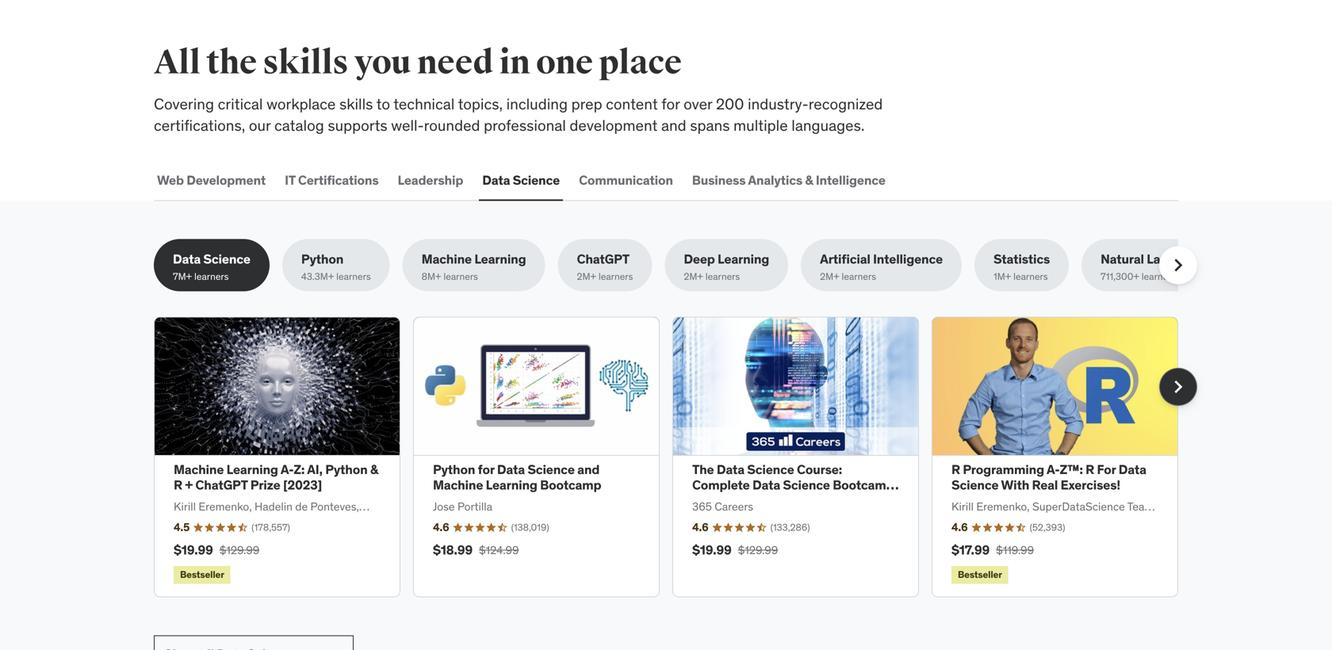 Task type: locate. For each thing, give the bounding box(es) containing it.
1 horizontal spatial 2m+
[[684, 271, 703, 283]]

learners inside the statistics 1m+ learners
[[1014, 271, 1048, 283]]

0 vertical spatial and
[[661, 116, 687, 135]]

next image for topic filters "element"
[[1166, 253, 1191, 278]]

multiple
[[734, 116, 788, 135]]

learners inside python 43.3m+ learners
[[336, 271, 371, 283]]

a- inside r programming a-z™: r for data science with real exercises!
[[1047, 462, 1060, 478]]

next image inside carousel element
[[1166, 374, 1191, 400]]

0 vertical spatial next image
[[1166, 253, 1191, 278]]

0 vertical spatial chatgpt
[[577, 251, 630, 267]]

including
[[506, 95, 568, 114]]

development
[[570, 116, 658, 135]]

exercises!
[[1061, 477, 1121, 493]]

1 horizontal spatial bootcamp
[[833, 477, 894, 493]]

6 learners from the left
[[842, 271, 876, 283]]

and
[[661, 116, 687, 135], [577, 462, 600, 478]]

0 horizontal spatial for
[[478, 462, 495, 478]]

processing
[[1208, 251, 1274, 267]]

next image
[[1166, 253, 1191, 278], [1166, 374, 1191, 400]]

0 vertical spatial skills
[[263, 42, 348, 83]]

statistics 1m+ learners
[[994, 251, 1050, 283]]

skills up workplace
[[263, 42, 348, 83]]

python for python 43.3m+ learners
[[301, 251, 344, 267]]

machine learning 8m+ learners
[[422, 251, 526, 283]]

1 vertical spatial next image
[[1166, 374, 1191, 400]]

python for data science and machine learning bootcamp
[[433, 462, 602, 493]]

machine inside 'machine learning 8m+ learners'
[[422, 251, 472, 267]]

r
[[952, 462, 960, 478], [1086, 462, 1095, 478], [174, 477, 182, 493]]

data inside r programming a-z™: r for data science with real exercises!
[[1119, 462, 1147, 478]]

2m+ inside 'artificial intelligence 2m+ learners'
[[820, 271, 840, 283]]

machine
[[422, 251, 472, 267], [174, 462, 224, 478], [433, 477, 483, 493]]

bootcamp for course:
[[833, 477, 894, 493]]

1 horizontal spatial chatgpt
[[577, 251, 630, 267]]

next image inside topic filters "element"
[[1166, 253, 1191, 278]]

2m+
[[577, 271, 596, 283], [684, 271, 703, 283], [820, 271, 840, 283]]

711,300+
[[1101, 271, 1140, 283]]

data science button
[[479, 161, 563, 199]]

certifications,
[[154, 116, 245, 135]]

learning inside python for data science and machine learning bootcamp
[[486, 477, 538, 493]]

2m+ inside deep learning 2m+ learners
[[684, 271, 703, 283]]

1 horizontal spatial for
[[662, 95, 680, 114]]

with
[[1001, 477, 1030, 493]]

intelligence down languages.
[[816, 172, 886, 188]]

learning
[[475, 251, 526, 267], [718, 251, 769, 267], [227, 462, 278, 478], [486, 477, 538, 493]]

learners inside 'machine learning 8m+ learners'
[[444, 271, 478, 283]]

2 horizontal spatial r
[[1086, 462, 1095, 478]]

intelligence right artificial
[[873, 251, 943, 267]]

2023
[[692, 492, 723, 508]]

2 learners from the left
[[336, 271, 371, 283]]

learning for a-
[[227, 462, 278, 478]]

python
[[301, 251, 344, 267], [325, 462, 368, 478], [433, 462, 475, 478]]

1 2m+ from the left
[[577, 271, 596, 283]]

0 horizontal spatial 2m+
[[577, 271, 596, 283]]

skills
[[263, 42, 348, 83], [339, 95, 373, 114]]

for
[[662, 95, 680, 114], [478, 462, 495, 478]]

learning for 8m+
[[475, 251, 526, 267]]

2 horizontal spatial 2m+
[[820, 271, 840, 283]]

in
[[499, 42, 530, 83]]

python inside machine learning a-z: ai, python & r + chatgpt prize [2023]
[[325, 462, 368, 478]]

business analytics & intelligence
[[692, 172, 886, 188]]

0 horizontal spatial r
[[174, 477, 182, 493]]

the data science course: complete data science bootcamp 2023
[[692, 462, 894, 508]]

our
[[249, 116, 271, 135]]

0 horizontal spatial a-
[[281, 462, 294, 478]]

r inside machine learning a-z: ai, python & r + chatgpt prize [2023]
[[174, 477, 182, 493]]

3 learners from the left
[[444, 271, 478, 283]]

r left for
[[1086, 462, 1095, 478]]

1 vertical spatial &
[[370, 462, 378, 478]]

2 next image from the top
[[1166, 374, 1191, 400]]

artificial
[[820, 251, 871, 267]]

& right ai,
[[370, 462, 378, 478]]

skills up supports
[[339, 95, 373, 114]]

+
[[185, 477, 193, 493]]

all
[[154, 42, 200, 83]]

intelligence inside button
[[816, 172, 886, 188]]

r left +
[[174, 477, 182, 493]]

to
[[376, 95, 390, 114]]

deep
[[684, 251, 715, 267]]

need
[[417, 42, 493, 83]]

8 learners from the left
[[1142, 271, 1176, 283]]

3 2m+ from the left
[[820, 271, 840, 283]]

1 vertical spatial chatgpt
[[195, 477, 248, 493]]

web
[[157, 172, 184, 188]]

0 vertical spatial &
[[805, 172, 813, 188]]

ai,
[[307, 462, 323, 478]]

science inside button
[[513, 172, 560, 188]]

python for python for data science and machine learning bootcamp
[[433, 462, 475, 478]]

development
[[187, 172, 266, 188]]

machine inside machine learning a-z: ai, python & r + chatgpt prize [2023]
[[174, 462, 224, 478]]

covering critical workplace skills to technical topics, including prep content for over 200 industry-recognized certifications, our catalog supports well-rounded professional development and spans multiple languages.
[[154, 95, 883, 135]]

python for data science and machine learning bootcamp link
[[433, 462, 602, 493]]

1 horizontal spatial and
[[661, 116, 687, 135]]

0 horizontal spatial chatgpt
[[195, 477, 248, 493]]

r left programming
[[952, 462, 960, 478]]

learners inside data science 7m+ learners
[[194, 271, 229, 283]]

machine for machine learning a-z: ai, python & r + chatgpt prize [2023]
[[174, 462, 224, 478]]

1m+
[[994, 271, 1011, 283]]

1 horizontal spatial a-
[[1047, 462, 1060, 478]]

catalog
[[274, 116, 324, 135]]

0 horizontal spatial bootcamp
[[540, 477, 602, 493]]

rounded
[[424, 116, 480, 135]]

4 learners from the left
[[599, 271, 633, 283]]

1 next image from the top
[[1166, 253, 1191, 278]]

science inside data science 7m+ learners
[[203, 251, 251, 267]]

machine for machine learning 8m+ learners
[[422, 251, 472, 267]]

bootcamp inside python for data science and machine learning bootcamp
[[540, 477, 602, 493]]

2 bootcamp from the left
[[833, 477, 894, 493]]

python inside python for data science and machine learning bootcamp
[[433, 462, 475, 478]]

learning inside machine learning a-z: ai, python & r + chatgpt prize [2023]
[[227, 462, 278, 478]]

learning for 2m+
[[718, 251, 769, 267]]

0 vertical spatial intelligence
[[816, 172, 886, 188]]

a- inside machine learning a-z: ai, python & r + chatgpt prize [2023]
[[281, 462, 294, 478]]

1 learners from the left
[[194, 271, 229, 283]]

1 horizontal spatial &
[[805, 172, 813, 188]]

7 learners from the left
[[1014, 271, 1048, 283]]

natural language processing 711,300+ learners
[[1101, 251, 1274, 283]]

0 vertical spatial for
[[662, 95, 680, 114]]

1 a- from the left
[[281, 462, 294, 478]]

prize
[[250, 477, 280, 493]]

the data science course: complete data science bootcamp 2023 link
[[692, 462, 899, 508]]

2 a- from the left
[[1047, 462, 1060, 478]]

2m+ inside chatgpt 2m+ learners
[[577, 271, 596, 283]]

a- right prize
[[281, 462, 294, 478]]

learners
[[194, 271, 229, 283], [336, 271, 371, 283], [444, 271, 478, 283], [599, 271, 633, 283], [706, 271, 740, 283], [842, 271, 876, 283], [1014, 271, 1048, 283], [1142, 271, 1176, 283]]

machine learning a-z: ai, python & r + chatgpt prize [2023] link
[[174, 462, 378, 493]]

bootcamp for science
[[540, 477, 602, 493]]

next image for carousel element
[[1166, 374, 1191, 400]]

technical
[[394, 95, 455, 114]]

learning inside 'machine learning 8m+ learners'
[[475, 251, 526, 267]]

2 2m+ from the left
[[684, 271, 703, 283]]

bootcamp inside the data science course: complete data science bootcamp 2023
[[833, 477, 894, 493]]

learning inside deep learning 2m+ learners
[[718, 251, 769, 267]]

for inside covering critical workplace skills to technical topics, including prep content for over 200 industry-recognized certifications, our catalog supports well-rounded professional development and spans multiple languages.
[[662, 95, 680, 114]]

covering
[[154, 95, 214, 114]]

science
[[513, 172, 560, 188], [203, 251, 251, 267], [528, 462, 575, 478], [747, 462, 794, 478], [783, 477, 830, 493], [952, 477, 999, 493]]

spans
[[690, 116, 730, 135]]

0 horizontal spatial and
[[577, 462, 600, 478]]

1 vertical spatial intelligence
[[873, 251, 943, 267]]

0 horizontal spatial &
[[370, 462, 378, 478]]

chatgpt
[[577, 251, 630, 267], [195, 477, 248, 493]]

5 learners from the left
[[706, 271, 740, 283]]

web development
[[157, 172, 266, 188]]

a- for exercises!
[[1047, 462, 1060, 478]]

a- left the exercises!
[[1047, 462, 1060, 478]]

deep learning 2m+ learners
[[684, 251, 769, 283]]

&
[[805, 172, 813, 188], [370, 462, 378, 478]]

natural
[[1101, 251, 1144, 267]]

a- for prize
[[281, 462, 294, 478]]

one
[[536, 42, 593, 83]]

bootcamp
[[540, 477, 602, 493], [833, 477, 894, 493]]

1 vertical spatial and
[[577, 462, 600, 478]]

python inside python 43.3m+ learners
[[301, 251, 344, 267]]

machine inside python for data science and machine learning bootcamp
[[433, 477, 483, 493]]

topics,
[[458, 95, 503, 114]]

& right analytics
[[805, 172, 813, 188]]

1 bootcamp from the left
[[540, 477, 602, 493]]

science inside r programming a-z™: r for data science with real exercises!
[[952, 477, 999, 493]]

it certifications button
[[282, 161, 382, 199]]

1 vertical spatial for
[[478, 462, 495, 478]]

skills inside covering critical workplace skills to technical topics, including prep content for over 200 industry-recognized certifications, our catalog supports well-rounded professional development and spans multiple languages.
[[339, 95, 373, 114]]

1 vertical spatial skills
[[339, 95, 373, 114]]

carousel element
[[154, 317, 1198, 597]]

200
[[716, 95, 744, 114]]



Task type: describe. For each thing, give the bounding box(es) containing it.
[2023]
[[283, 477, 322, 493]]

all the skills you need in one place
[[154, 42, 682, 83]]

python 43.3m+ learners
[[301, 251, 371, 283]]

learners inside 'artificial intelligence 2m+ learners'
[[842, 271, 876, 283]]

1 horizontal spatial r
[[952, 462, 960, 478]]

and inside covering critical workplace skills to technical topics, including prep content for over 200 industry-recognized certifications, our catalog supports well-rounded professional development and spans multiple languages.
[[661, 116, 687, 135]]

communication button
[[576, 161, 676, 199]]

statistics
[[994, 251, 1050, 267]]

industry-
[[748, 95, 809, 114]]

communication
[[579, 172, 673, 188]]

place
[[599, 42, 682, 83]]

prep
[[571, 95, 602, 114]]

intelligence inside 'artificial intelligence 2m+ learners'
[[873, 251, 943, 267]]

workplace
[[267, 95, 336, 114]]

business analytics & intelligence button
[[689, 161, 889, 199]]

for
[[1097, 462, 1116, 478]]

course:
[[797, 462, 842, 478]]

chatgpt inside machine learning a-z: ai, python & r + chatgpt prize [2023]
[[195, 477, 248, 493]]

it
[[285, 172, 295, 188]]

learners inside natural language processing 711,300+ learners
[[1142, 271, 1176, 283]]

chatgpt inside chatgpt 2m+ learners
[[577, 251, 630, 267]]

the
[[206, 42, 257, 83]]

recognized
[[809, 95, 883, 114]]

learners inside deep learning 2m+ learners
[[706, 271, 740, 283]]

well-
[[391, 116, 424, 135]]

machine learning a-z: ai, python & r + chatgpt prize [2023]
[[174, 462, 378, 493]]

2m+ for deep learning
[[684, 271, 703, 283]]

43.3m+
[[301, 271, 334, 283]]

data inside data science button
[[482, 172, 510, 188]]

learners inside chatgpt 2m+ learners
[[599, 271, 633, 283]]

7m+
[[173, 271, 192, 283]]

supports
[[328, 116, 388, 135]]

r programming a-z™: r for data science with real exercises! link
[[952, 462, 1147, 493]]

2m+ for artificial intelligence
[[820, 271, 840, 283]]

the
[[692, 462, 714, 478]]

z:
[[294, 462, 305, 478]]

topic filters element
[[154, 239, 1293, 291]]

language
[[1147, 251, 1205, 267]]

data inside python for data science and machine learning bootcamp
[[497, 462, 525, 478]]

data inside data science 7m+ learners
[[173, 251, 201, 267]]

r programming a-z™: r for data science with real exercises!
[[952, 462, 1147, 493]]

data science
[[482, 172, 560, 188]]

science inside python for data science and machine learning bootcamp
[[528, 462, 575, 478]]

languages.
[[792, 116, 865, 135]]

data science 7m+ learners
[[173, 251, 251, 283]]

business
[[692, 172, 746, 188]]

content
[[606, 95, 658, 114]]

real
[[1032, 477, 1058, 493]]

complete
[[692, 477, 750, 493]]

& inside business analytics & intelligence button
[[805, 172, 813, 188]]

for inside python for data science and machine learning bootcamp
[[478, 462, 495, 478]]

professional
[[484, 116, 566, 135]]

& inside machine learning a-z: ai, python & r + chatgpt prize [2023]
[[370, 462, 378, 478]]

artificial intelligence 2m+ learners
[[820, 251, 943, 283]]

over
[[684, 95, 712, 114]]

web development button
[[154, 161, 269, 199]]

critical
[[218, 95, 263, 114]]

programming
[[963, 462, 1044, 478]]

8m+
[[422, 271, 441, 283]]

and inside python for data science and machine learning bootcamp
[[577, 462, 600, 478]]

it certifications
[[285, 172, 379, 188]]

leadership button
[[395, 161, 467, 199]]

you
[[354, 42, 411, 83]]

analytics
[[748, 172, 803, 188]]

chatgpt 2m+ learners
[[577, 251, 633, 283]]

certifications
[[298, 172, 379, 188]]

z™:
[[1060, 462, 1083, 478]]

leadership
[[398, 172, 463, 188]]



Task type: vqa. For each thing, say whether or not it's contained in the screenshot.
Excel: in 'Advanced PivotTables in Excel: Master the Pivot Table!'
no



